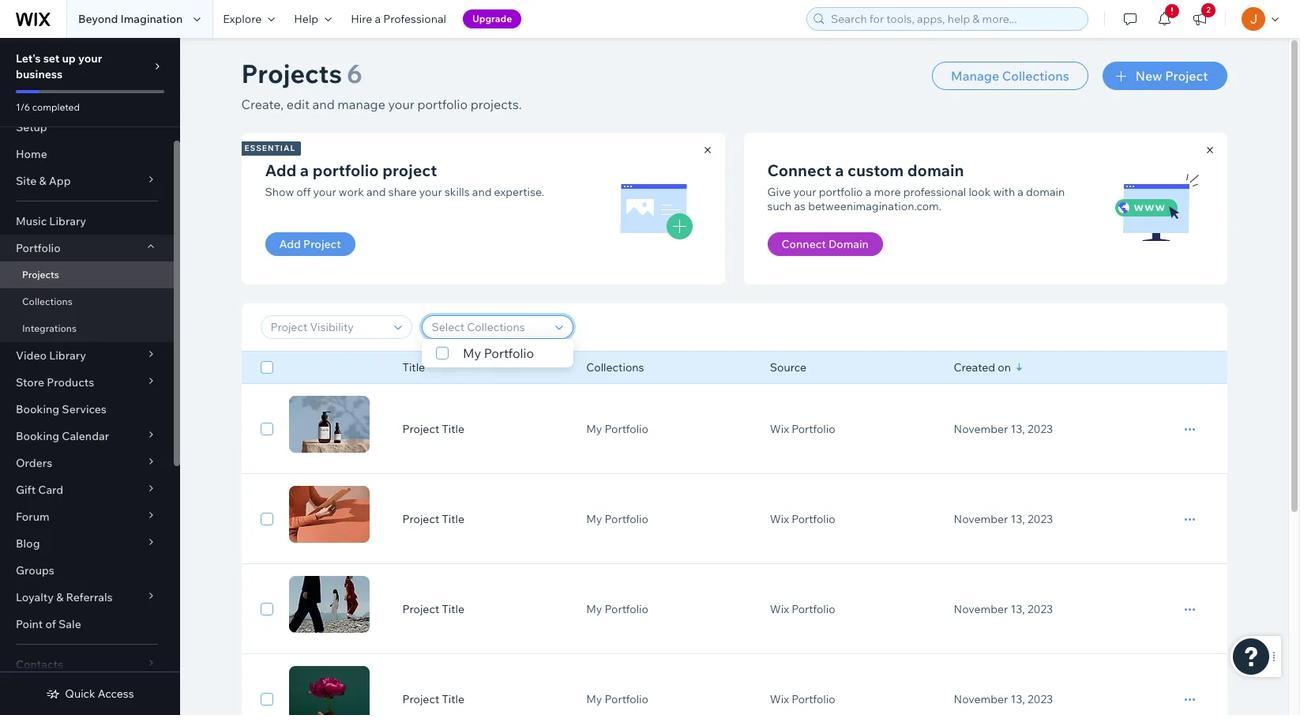 Task type: locate. For each thing, give the bounding box(es) containing it.
2 wix from the top
[[770, 512, 790, 526]]

video library
[[16, 349, 86, 363]]

manage collections button
[[933, 62, 1089, 90]]

library up products
[[49, 349, 86, 363]]

portfolio inside projects 6 create, edit and manage your portfolio projects.
[[418, 96, 468, 112]]

1 wix portfolio from the top
[[770, 422, 836, 436]]

2 vertical spatial collections
[[587, 360, 645, 375]]

1 horizontal spatial collections
[[587, 360, 645, 375]]

2 2023 from the top
[[1028, 512, 1054, 526]]

0 vertical spatial &
[[39, 174, 46, 188]]

november
[[954, 422, 1009, 436], [954, 512, 1009, 526], [954, 602, 1009, 616], [954, 692, 1009, 707]]

library for video library
[[49, 349, 86, 363]]

3 wix from the top
[[770, 602, 790, 616]]

professional
[[383, 12, 447, 26]]

4 13, from the top
[[1011, 692, 1026, 707]]

booking services
[[16, 402, 107, 417]]

add inside button
[[279, 237, 301, 251]]

sidebar element
[[0, 38, 180, 715]]

1 vertical spatial projects
[[22, 269, 59, 281]]

loyalty
[[16, 590, 54, 605]]

0 horizontal spatial &
[[39, 174, 46, 188]]

hire a professional link
[[342, 0, 456, 38]]

2 library from the top
[[49, 349, 86, 363]]

list
[[239, 133, 1228, 285]]

wix portfolio for 4th project title image from the top
[[770, 692, 836, 707]]

3 2023 from the top
[[1028, 602, 1054, 616]]

1 vertical spatial collections
[[22, 296, 73, 307]]

beyond imagination
[[78, 12, 183, 26]]

connect domain
[[782, 237, 869, 251]]

library up portfolio popup button at the top left of page
[[49, 214, 86, 228]]

1 2023 from the top
[[1028, 422, 1054, 436]]

contacts
[[16, 658, 63, 672]]

connect up give
[[768, 160, 832, 180]]

0 horizontal spatial domain
[[908, 160, 965, 180]]

4 wix portfolio from the top
[[770, 692, 836, 707]]

portfolio inside connect a custom domain give your portfolio a more professional look with a domain such as betweenimagination.com.
[[819, 185, 863, 199]]

2 horizontal spatial portfolio
[[819, 185, 863, 199]]

1 booking from the top
[[16, 402, 59, 417]]

& for loyalty
[[56, 590, 64, 605]]

edit
[[287, 96, 310, 112]]

store products
[[16, 375, 94, 390]]

13,
[[1011, 422, 1026, 436], [1011, 512, 1026, 526], [1011, 602, 1026, 616], [1011, 692, 1026, 707]]

& for site
[[39, 174, 46, 188]]

0 vertical spatial connect
[[768, 160, 832, 180]]

My Portfolio checkbox
[[422, 339, 574, 368]]

projects
[[241, 58, 342, 89], [22, 269, 59, 281]]

blog button
[[0, 530, 174, 557]]

2 13, from the top
[[1011, 512, 1026, 526]]

your right give
[[794, 185, 817, 199]]

1 horizontal spatial &
[[56, 590, 64, 605]]

0 vertical spatial collections
[[1003, 68, 1070, 84]]

1 project title from the top
[[403, 422, 465, 436]]

connect for a
[[768, 160, 832, 180]]

4 wix from the top
[[770, 692, 790, 707]]

booking down store
[[16, 402, 59, 417]]

custom
[[848, 160, 904, 180]]

1 horizontal spatial domain
[[1027, 185, 1066, 199]]

1 vertical spatial connect
[[782, 237, 827, 251]]

13, for 4th project title image from the bottom of the page
[[1011, 422, 1026, 436]]

and right edit
[[313, 96, 335, 112]]

1 vertical spatial portfolio
[[313, 160, 379, 180]]

november 13, 2023 for 2nd project title image from the bottom of the page
[[954, 602, 1054, 616]]

3 wix portfolio from the top
[[770, 602, 836, 616]]

title for 4th project title image from the top
[[442, 692, 465, 707]]

3 november 13, 2023 from the top
[[954, 602, 1054, 616]]

booking calendar button
[[0, 423, 174, 450]]

2 november from the top
[[954, 512, 1009, 526]]

explore
[[223, 12, 262, 26]]

and inside projects 6 create, edit and manage your portfolio projects.
[[313, 96, 335, 112]]

3 project title from the top
[[403, 602, 465, 616]]

connect down as
[[782, 237, 827, 251]]

domain
[[908, 160, 965, 180], [1027, 185, 1066, 199]]

& inside popup button
[[39, 174, 46, 188]]

connect inside "button"
[[782, 237, 827, 251]]

Select Collections field
[[427, 316, 550, 338]]

essential
[[245, 143, 296, 153]]

beyond
[[78, 12, 118, 26]]

& inside dropdown button
[[56, 590, 64, 605]]

2 wix portfolio from the top
[[770, 512, 836, 526]]

work
[[339, 185, 364, 199]]

2 horizontal spatial collections
[[1003, 68, 1070, 84]]

your inside connect a custom domain give your portfolio a more professional look with a domain such as betweenimagination.com.
[[794, 185, 817, 199]]

domain right with at top right
[[1027, 185, 1066, 199]]

1 vertical spatial library
[[49, 349, 86, 363]]

point of sale link
[[0, 611, 174, 638]]

your inside projects 6 create, edit and manage your portfolio projects.
[[388, 96, 415, 112]]

4 november 13, 2023 from the top
[[954, 692, 1054, 707]]

0 vertical spatial add
[[265, 160, 297, 180]]

my inside 'option'
[[463, 345, 481, 361]]

your right manage
[[388, 96, 415, 112]]

november 13, 2023 for 4th project title image from the top
[[954, 692, 1054, 707]]

quick
[[65, 687, 95, 701]]

a
[[375, 12, 381, 26], [300, 160, 309, 180], [836, 160, 845, 180], [866, 185, 872, 199], [1018, 185, 1024, 199]]

project
[[383, 160, 437, 180]]

imagination
[[121, 12, 183, 26]]

4 november from the top
[[954, 692, 1009, 707]]

portfolio up work
[[313, 160, 379, 180]]

connect inside connect a custom domain give your portfolio a more professional look with a domain such as betweenimagination.com.
[[768, 160, 832, 180]]

1 november from the top
[[954, 422, 1009, 436]]

Search for tools, apps, help & more... field
[[827, 8, 1084, 30]]

& right the loyalty
[[56, 590, 64, 605]]

your left skills
[[419, 185, 442, 199]]

2023 for 4th project title image from the bottom of the page
[[1028, 422, 1054, 436]]

None checkbox
[[260, 358, 273, 377], [260, 510, 273, 529], [260, 690, 273, 709], [260, 358, 273, 377], [260, 510, 273, 529], [260, 690, 273, 709]]

1 horizontal spatial portfolio
[[418, 96, 468, 112]]

a right with at top right
[[1018, 185, 1024, 199]]

groups link
[[0, 557, 174, 584]]

manage
[[952, 68, 1000, 84]]

november for 4th project title image from the top
[[954, 692, 1009, 707]]

3 november from the top
[[954, 602, 1009, 616]]

project for 4th project title image from the top
[[403, 692, 440, 707]]

and right work
[[367, 185, 386, 199]]

booking up the "orders"
[[16, 429, 59, 443]]

1 project title image from the top
[[289, 396, 370, 453]]

access
[[98, 687, 134, 701]]

4 project title from the top
[[403, 692, 465, 707]]

portfolio left projects.
[[418, 96, 468, 112]]

projects down portfolio popup button at the top left of page
[[22, 269, 59, 281]]

add down show
[[279, 237, 301, 251]]

and right skills
[[473, 185, 492, 199]]

a inside add a portfolio project show off your work and share your skills and expertise.
[[300, 160, 309, 180]]

1 library from the top
[[49, 214, 86, 228]]

13, for 4th project title image from the top
[[1011, 692, 1026, 707]]

a left the custom
[[836, 160, 845, 180]]

0 vertical spatial booking
[[16, 402, 59, 417]]

booking inside "link"
[[16, 402, 59, 417]]

2 vertical spatial portfolio
[[819, 185, 863, 199]]

2 project title image from the top
[[289, 486, 370, 543]]

1 vertical spatial add
[[279, 237, 301, 251]]

upgrade button
[[463, 9, 522, 28]]

share
[[389, 185, 417, 199]]

2 november 13, 2023 from the top
[[954, 512, 1054, 526]]

0 vertical spatial library
[[49, 214, 86, 228]]

booking
[[16, 402, 59, 417], [16, 429, 59, 443]]

connect
[[768, 160, 832, 180], [782, 237, 827, 251]]

music
[[16, 214, 47, 228]]

0 vertical spatial projects
[[241, 58, 342, 89]]

2023 for 2nd project title image from the bottom of the page
[[1028, 602, 1054, 616]]

as
[[795, 199, 806, 213]]

such
[[768, 199, 792, 213]]

projects for projects
[[22, 269, 59, 281]]

collections inside button
[[1003, 68, 1070, 84]]

booking for booking services
[[16, 402, 59, 417]]

off
[[297, 185, 311, 199]]

wix portfolio for 2nd project title image from the bottom of the page
[[770, 602, 836, 616]]

library inside popup button
[[49, 349, 86, 363]]

portfolio
[[16, 241, 61, 255], [484, 345, 534, 361], [605, 422, 649, 436], [792, 422, 836, 436], [605, 512, 649, 526], [792, 512, 836, 526], [605, 602, 649, 616], [792, 602, 836, 616], [605, 692, 649, 707], [792, 692, 836, 707]]

2023 for 4th project title image from the top
[[1028, 692, 1054, 707]]

site
[[16, 174, 37, 188]]

portfolio down the custom
[[819, 185, 863, 199]]

betweenimagination.com.
[[809, 199, 942, 213]]

loyalty & referrals button
[[0, 584, 174, 611]]

2023 for 3rd project title image from the bottom
[[1028, 512, 1054, 526]]

connect for domain
[[782, 237, 827, 251]]

1 november 13, 2023 from the top
[[954, 422, 1054, 436]]

0 horizontal spatial projects
[[22, 269, 59, 281]]

november 13, 2023 for 4th project title image from the bottom of the page
[[954, 422, 1054, 436]]

portfolio inside add a portfolio project show off your work and share your skills and expertise.
[[313, 160, 379, 180]]

0 horizontal spatial collections
[[22, 296, 73, 307]]

4 2023 from the top
[[1028, 692, 1054, 707]]

2 project title from the top
[[403, 512, 465, 526]]

calendar
[[62, 429, 109, 443]]

projects 6 create, edit and manage your portfolio projects.
[[241, 58, 522, 112]]

a for portfolio
[[300, 160, 309, 180]]

project for 3rd project title image from the bottom
[[403, 512, 440, 526]]

1 vertical spatial &
[[56, 590, 64, 605]]

project title for 4th project title image from the top
[[403, 692, 465, 707]]

3 13, from the top
[[1011, 602, 1026, 616]]

project title image
[[289, 396, 370, 453], [289, 486, 370, 543], [289, 576, 370, 633], [289, 666, 370, 715]]

add project button
[[265, 232, 355, 256]]

1 horizontal spatial projects
[[241, 58, 342, 89]]

sale
[[59, 617, 81, 632]]

my portfolio
[[463, 345, 534, 361], [587, 422, 649, 436], [587, 512, 649, 526], [587, 602, 649, 616], [587, 692, 649, 707]]

1/6
[[16, 101, 30, 113]]

gift card
[[16, 483, 63, 497]]

new
[[1136, 68, 1163, 84]]

november for 3rd project title image from the bottom
[[954, 512, 1009, 526]]

1 13, from the top
[[1011, 422, 1026, 436]]

library for music library
[[49, 214, 86, 228]]

contacts button
[[0, 651, 174, 678]]

portfolio
[[418, 96, 468, 112], [313, 160, 379, 180], [819, 185, 863, 199]]

my portfolio for 4th project title image from the top
[[587, 692, 649, 707]]

0 horizontal spatial portfolio
[[313, 160, 379, 180]]

your right the "up"
[[78, 51, 102, 66]]

add inside add a portfolio project show off your work and share your skills and expertise.
[[265, 160, 297, 180]]

home
[[16, 147, 47, 161]]

4 project title image from the top
[[289, 666, 370, 715]]

a right hire on the left top
[[375, 12, 381, 26]]

site & app
[[16, 174, 71, 188]]

my
[[463, 345, 481, 361], [587, 422, 603, 436], [587, 512, 603, 526], [587, 602, 603, 616], [587, 692, 603, 707]]

2 booking from the top
[[16, 429, 59, 443]]

gift
[[16, 483, 36, 497]]

3 project title image from the top
[[289, 576, 370, 633]]

set
[[43, 51, 60, 66]]

music library
[[16, 214, 86, 228]]

&
[[39, 174, 46, 188], [56, 590, 64, 605]]

projects up edit
[[241, 58, 342, 89]]

title for 4th project title image from the bottom of the page
[[442, 422, 465, 436]]

services
[[62, 402, 107, 417]]

title for 2nd project title image from the bottom of the page
[[442, 602, 465, 616]]

0 horizontal spatial and
[[313, 96, 335, 112]]

domain up "professional"
[[908, 160, 965, 180]]

project for 4th project title image from the bottom of the page
[[403, 422, 440, 436]]

a up the off
[[300, 160, 309, 180]]

add for a
[[265, 160, 297, 180]]

add up show
[[265, 160, 297, 180]]

13, for 2nd project title image from the bottom of the page
[[1011, 602, 1026, 616]]

project
[[1166, 68, 1209, 84], [304, 237, 341, 251], [403, 422, 440, 436], [403, 512, 440, 526], [403, 602, 440, 616], [403, 692, 440, 707]]

add
[[265, 160, 297, 180], [279, 237, 301, 251]]

1 vertical spatial booking
[[16, 429, 59, 443]]

point of sale
[[16, 617, 81, 632]]

wix for 4th project title image from the bottom of the page
[[770, 422, 790, 436]]

1 wix from the top
[[770, 422, 790, 436]]

2 button
[[1183, 0, 1218, 38]]

november for 2nd project title image from the bottom of the page
[[954, 602, 1009, 616]]

projects inside projects 6 create, edit and manage your portfolio projects.
[[241, 58, 342, 89]]

booking inside "popup button"
[[16, 429, 59, 443]]

& right "site"
[[39, 174, 46, 188]]

your right the off
[[313, 185, 336, 199]]

0 vertical spatial portfolio
[[418, 96, 468, 112]]

projects inside "sidebar" element
[[22, 269, 59, 281]]

None checkbox
[[260, 420, 273, 439], [260, 600, 273, 619], [260, 420, 273, 439], [260, 600, 273, 619]]



Task type: vqa. For each thing, say whether or not it's contained in the screenshot.
SHOULD
no



Task type: describe. For each thing, give the bounding box(es) containing it.
video library button
[[0, 342, 174, 369]]

look
[[969, 185, 991, 199]]

projects link
[[0, 262, 174, 288]]

project inside button
[[1166, 68, 1209, 84]]

1 vertical spatial domain
[[1027, 185, 1066, 199]]

music library link
[[0, 208, 174, 235]]

wix for 2nd project title image from the bottom of the page
[[770, 602, 790, 616]]

list containing add a portfolio project
[[239, 133, 1228, 285]]

1 horizontal spatial and
[[367, 185, 386, 199]]

quick access
[[65, 687, 134, 701]]

created on
[[954, 360, 1012, 375]]

1/6 completed
[[16, 101, 80, 113]]

project inside button
[[304, 237, 341, 251]]

13, for 3rd project title image from the bottom
[[1011, 512, 1026, 526]]

let's
[[16, 51, 41, 66]]

upgrade
[[473, 13, 512, 25]]

connect domain button
[[768, 232, 884, 256]]

booking calendar
[[16, 429, 109, 443]]

with
[[994, 185, 1016, 199]]

orders
[[16, 456, 52, 470]]

my for 4th project title image from the top
[[587, 692, 603, 707]]

new project button
[[1103, 62, 1228, 90]]

groups
[[16, 564, 54, 578]]

portfolio inside popup button
[[16, 241, 61, 255]]

collections link
[[0, 288, 174, 315]]

home link
[[0, 141, 174, 168]]

project title for 3rd project title image from the bottom
[[403, 512, 465, 526]]

wix portfolio for 3rd project title image from the bottom
[[770, 512, 836, 526]]

project title for 4th project title image from the bottom of the page
[[403, 422, 465, 436]]

a for professional
[[375, 12, 381, 26]]

project for 2nd project title image from the bottom of the page
[[403, 602, 440, 616]]

created
[[954, 360, 996, 375]]

add for project
[[279, 237, 301, 251]]

project title for 2nd project title image from the bottom of the page
[[403, 602, 465, 616]]

card
[[38, 483, 63, 497]]

source
[[770, 360, 807, 375]]

help button
[[285, 0, 342, 38]]

expertise.
[[494, 185, 545, 199]]

help
[[294, 12, 319, 26]]

orders button
[[0, 450, 174, 477]]

2 horizontal spatial and
[[473, 185, 492, 199]]

a left more at the right top of page
[[866, 185, 872, 199]]

projects.
[[471, 96, 522, 112]]

business
[[16, 67, 63, 81]]

store
[[16, 375, 44, 390]]

your inside let's set up your business
[[78, 51, 102, 66]]

november for 4th project title image from the bottom of the page
[[954, 422, 1009, 436]]

Project Visibility field
[[266, 316, 389, 338]]

manage
[[338, 96, 386, 112]]

professional
[[904, 185, 967, 199]]

my portfolio for 3rd project title image from the bottom
[[587, 512, 649, 526]]

on
[[998, 360, 1012, 375]]

referrals
[[66, 590, 113, 605]]

my portfolio inside 'option'
[[463, 345, 534, 361]]

0 vertical spatial domain
[[908, 160, 965, 180]]

title for 3rd project title image from the bottom
[[442, 512, 465, 526]]

my for 2nd project title image from the bottom of the page
[[587, 602, 603, 616]]

show
[[265, 185, 294, 199]]

my portfolio for 2nd project title image from the bottom of the page
[[587, 602, 649, 616]]

wix portfolio for 4th project title image from the bottom of the page
[[770, 422, 836, 436]]

store products button
[[0, 369, 174, 396]]

quick access button
[[46, 687, 134, 701]]

booking services link
[[0, 396, 174, 423]]

site & app button
[[0, 168, 174, 194]]

integrations link
[[0, 315, 174, 342]]

my for 3rd project title image from the bottom
[[587, 512, 603, 526]]

hire
[[351, 12, 372, 26]]

portfolio button
[[0, 235, 174, 262]]

a for custom
[[836, 160, 845, 180]]

projects for projects 6 create, edit and manage your portfolio projects.
[[241, 58, 342, 89]]

connect a custom domain give your portfolio a more professional look with a domain such as betweenimagination.com.
[[768, 160, 1066, 213]]

my for 4th project title image from the bottom of the page
[[587, 422, 603, 436]]

portfolio inside 'option'
[[484, 345, 534, 361]]

new project
[[1136, 68, 1209, 84]]

booking for booking calendar
[[16, 429, 59, 443]]

wix for 4th project title image from the top
[[770, 692, 790, 707]]

domain
[[829, 237, 869, 251]]

integrations
[[22, 322, 77, 334]]

forum button
[[0, 503, 174, 530]]

give
[[768, 185, 791, 199]]

skills
[[445, 185, 470, 199]]

2
[[1207, 5, 1211, 15]]

forum
[[16, 510, 49, 524]]

collections inside "sidebar" element
[[22, 296, 73, 307]]

app
[[49, 174, 71, 188]]

blog
[[16, 537, 40, 551]]

wix for 3rd project title image from the bottom
[[770, 512, 790, 526]]

point
[[16, 617, 43, 632]]

november 13, 2023 for 3rd project title image from the bottom
[[954, 512, 1054, 526]]

loyalty & referrals
[[16, 590, 113, 605]]

video
[[16, 349, 47, 363]]

add a portfolio project show off your work and share your skills and expertise.
[[265, 160, 545, 199]]

setup link
[[0, 114, 174, 141]]

products
[[47, 375, 94, 390]]

add project
[[279, 237, 341, 251]]

gift card button
[[0, 477, 174, 503]]

of
[[45, 617, 56, 632]]

up
[[62, 51, 76, 66]]

manage collections
[[952, 68, 1070, 84]]

my portfolio for 4th project title image from the bottom of the page
[[587, 422, 649, 436]]



